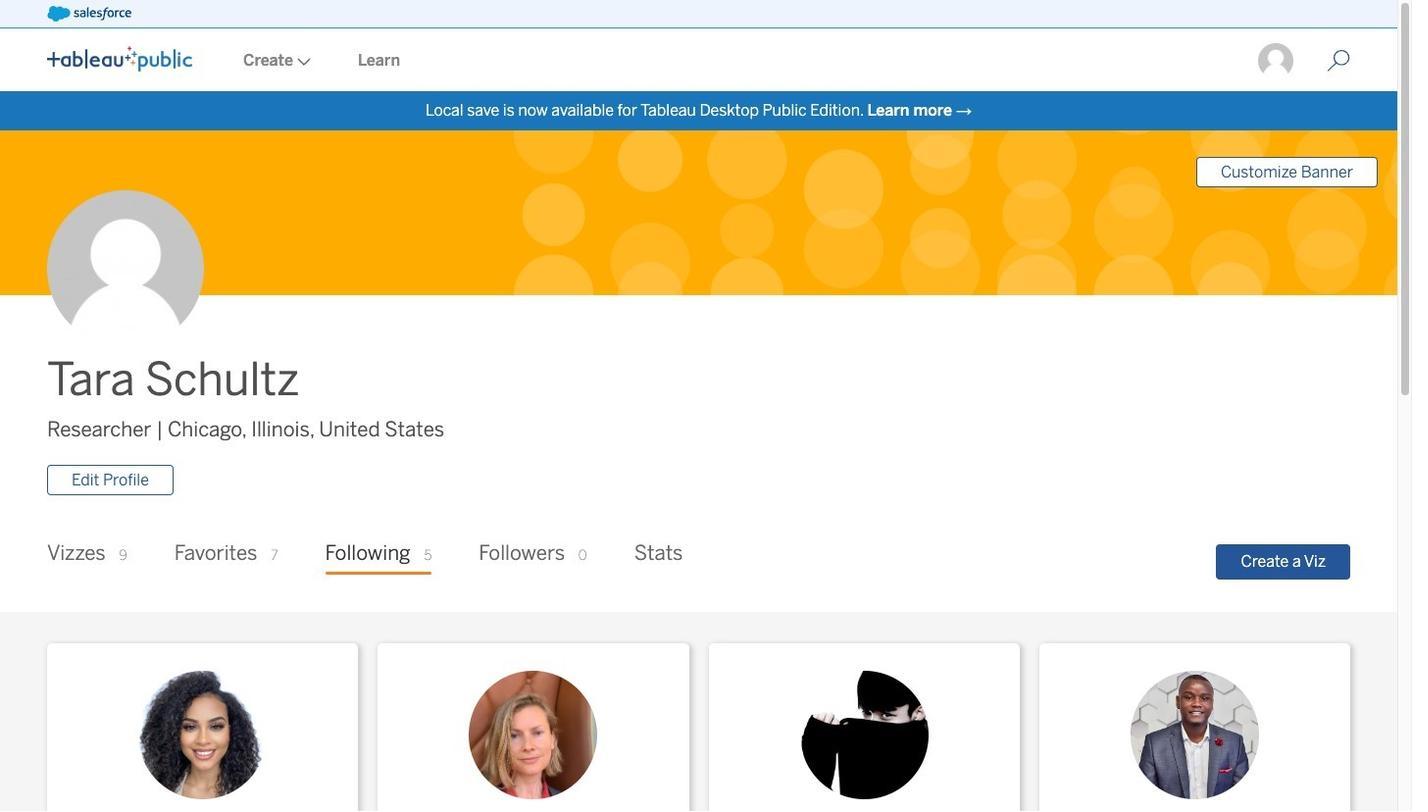 Task type: locate. For each thing, give the bounding box(es) containing it.
avatar image for jason yang image
[[800, 671, 929, 800]]

avatar image for angela drucioc image
[[469, 671, 598, 800]]

avatar image for tich mabiza image
[[1131, 671, 1260, 800]]

avatar image for etalia shakir image
[[138, 671, 267, 800]]

salesforce logo image
[[47, 6, 131, 22]]

go to search image
[[1304, 49, 1375, 73]]

avatar image
[[47, 191, 204, 348]]



Task type: describe. For each thing, give the bounding box(es) containing it.
logo image
[[47, 46, 192, 72]]

tara.schultz image
[[1257, 41, 1296, 80]]

create image
[[293, 58, 311, 66]]



Task type: vqa. For each thing, say whether or not it's contained in the screenshot.
See All Featured Authors element
no



